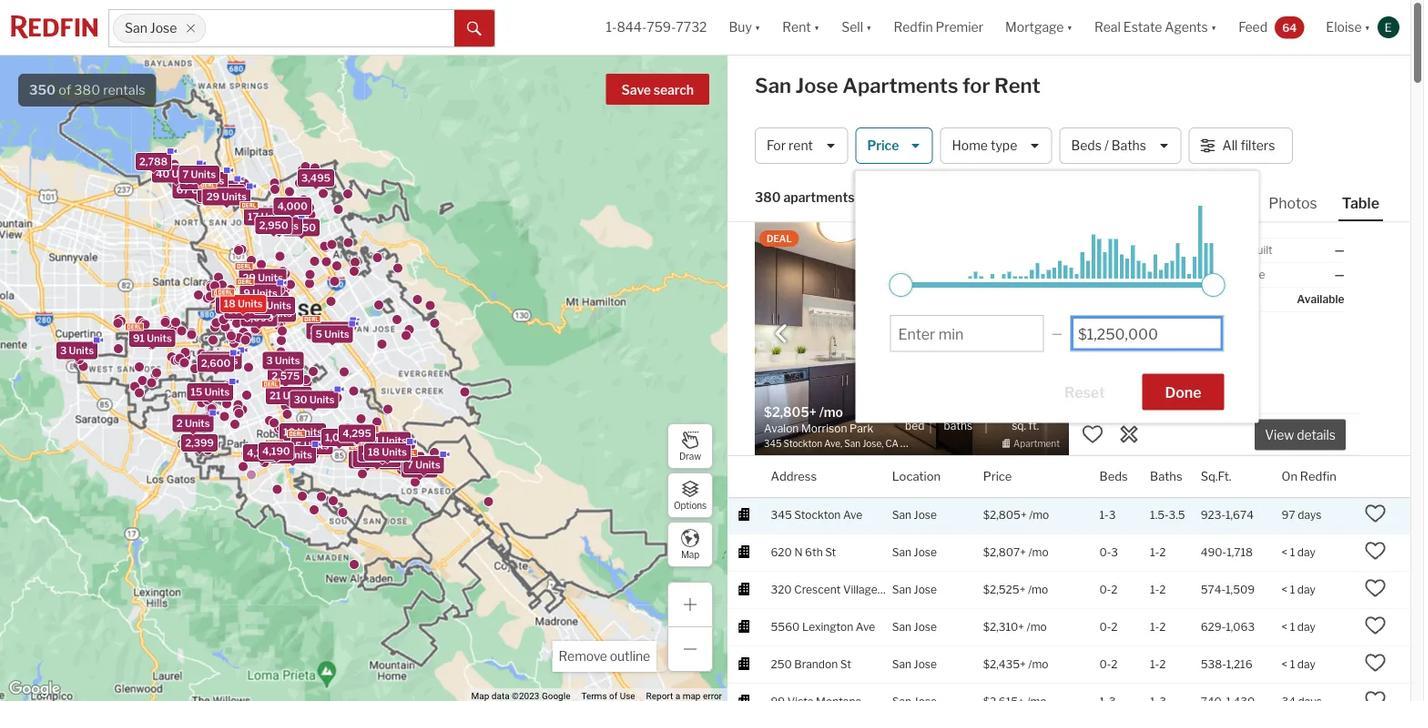 Task type: describe. For each thing, give the bounding box(es) containing it.
1 horizontal spatial 97 days
[[1282, 509, 1322, 522]]

1,063
[[1227, 621, 1256, 634]]

1.5-3.5
[[1151, 509, 1186, 522]]

1 horizontal spatial 7 units
[[407, 459, 441, 471]]

< 1 day for 629-1,063
[[1282, 621, 1316, 634]]

0 vertical spatial on redfin
[[1084, 268, 1135, 282]]

1 for 538-1,216
[[1291, 658, 1296, 672]]

0 vertical spatial 29 units
[[207, 191, 247, 203]]

0 horizontal spatial 97
[[1164, 268, 1178, 282]]

dialog containing reset
[[856, 171, 1259, 423]]

favorite this home image for 629-1,063
[[1365, 615, 1387, 637]]

0 vertical spatial days
[[1180, 268, 1204, 282]]

1 horizontal spatial favorite this home image
[[1365, 578, 1387, 599]]

19
[[220, 299, 232, 311]]

1 vertical spatial 97
[[1282, 509, 1296, 522]]

feed
[[1239, 19, 1268, 35]]

3.5 for 1.5-3.5
[[1169, 509, 1186, 522]]

mortgage ▾ button
[[1006, 0, 1073, 55]]

3 for 1-3
[[1109, 509, 1116, 522]]

type
[[991, 138, 1018, 153]]

1.5- for 1.5-3.5 baths
[[936, 401, 960, 417]]

250 brandon st
[[771, 658, 852, 672]]

1-2 for 538-1,216
[[1151, 658, 1167, 672]]

1 horizontal spatial days
[[1298, 509, 1322, 522]]

rent ▾ button
[[783, 0, 820, 55]]

premier
[[936, 19, 984, 35]]

user photo image
[[1378, 16, 1400, 38]]

1,674 for 923-1,674 sq. ft.
[[1024, 401, 1060, 417]]

save
[[622, 82, 651, 98]]

year
[[1225, 244, 1248, 257]]

buy
[[729, 19, 752, 35]]

real
[[1095, 19, 1121, 35]]

0 horizontal spatial favorite this home image
[[1082, 423, 1104, 445]]

320
[[771, 584, 792, 597]]

4,190
[[262, 445, 290, 457]]

previous button image
[[773, 325, 791, 343]]

1 horizontal spatial 9
[[257, 300, 264, 311]]

1 horizontal spatial 3 units
[[266, 355, 300, 367]]

0 vertical spatial redfin
[[894, 19, 933, 35]]

1 horizontal spatial redfin
[[1101, 268, 1135, 282]]

759-
[[647, 19, 676, 35]]

table
[[1343, 194, 1380, 212]]

0 vertical spatial 29
[[207, 191, 220, 203]]

1 for 574-1,509
[[1291, 584, 1296, 597]]

submit search image
[[467, 22, 482, 36]]

1 vertical spatial 29 units
[[243, 272, 283, 284]]

mortgage ▾ button
[[995, 0, 1084, 55]]

— for ft.
[[1195, 244, 1204, 257]]

/mo for $2,525+ /mo
[[1029, 584, 1049, 597]]

sq.ft.
[[1201, 470, 1232, 484]]

3,495
[[301, 172, 331, 184]]

rent inside dropdown button
[[783, 19, 812, 35]]

— for built
[[1335, 244, 1345, 257]]

— left status at the right
[[1195, 293, 1204, 306]]

sell
[[842, 19, 864, 35]]

1 horizontal spatial 380
[[755, 190, 781, 205]]

eloise
[[1327, 19, 1363, 35]]

0- for $2,310+ /mo
[[1100, 621, 1112, 634]]

< for 1,718
[[1282, 546, 1288, 560]]

3.5 for 1.5-3.5 baths
[[960, 401, 982, 417]]

0 vertical spatial 5
[[316, 328, 322, 340]]

brandon
[[795, 658, 838, 672]]

apartments
[[784, 190, 855, 205]]

0 vertical spatial 97 days
[[1164, 268, 1204, 282]]

home type button
[[941, 128, 1053, 164]]

1 for 629-1,063
[[1291, 621, 1296, 634]]

< for 1,063
[[1282, 621, 1288, 634]]

1 horizontal spatial 7
[[407, 459, 413, 471]]

2,099
[[245, 312, 274, 324]]

3 for 1-3 bed
[[917, 401, 926, 417]]

25 units
[[310, 325, 350, 337]]

▾ for sell ▾
[[866, 19, 872, 35]]

115
[[191, 183, 207, 195]]

crescent
[[795, 584, 841, 597]]

0 vertical spatial 18
[[224, 298, 236, 310]]

$2,435+
[[984, 658, 1027, 672]]

1-844-759-7732 link
[[606, 19, 707, 35]]

< for 1,509
[[1282, 584, 1288, 597]]

location
[[893, 470, 941, 484]]

hoa
[[1084, 293, 1108, 306]]

favorite this home image for 923-1,674
[[1365, 503, 1387, 525]]

0-2 for $2,435+ /mo
[[1100, 658, 1118, 672]]

sell ▾ button
[[831, 0, 883, 55]]

Enter min text field
[[899, 325, 1037, 343]]

$2,435+ /mo
[[984, 658, 1049, 672]]

sell ▾ button
[[842, 0, 872, 55]]

2 horizontal spatial baths
[[1151, 470, 1183, 484]]

0 vertical spatial 2 units
[[205, 355, 238, 367]]

7732
[[676, 19, 707, 35]]

n
[[795, 546, 803, 560]]

490-1,718
[[1201, 546, 1254, 560]]

538-1,216
[[1201, 658, 1253, 672]]

15 units
[[191, 387, 230, 398]]

620 n 6th st
[[771, 546, 837, 560]]

real estate agents ▾ link
[[1095, 0, 1217, 55]]

1-844-759-7732
[[606, 19, 707, 35]]

380 apartments
[[755, 190, 855, 205]]

30
[[294, 394, 308, 406]]

923-1,674
[[1201, 509, 1255, 522]]

1 horizontal spatial 29
[[243, 272, 256, 284]]

1 horizontal spatial 21
[[369, 435, 380, 447]]

lexington
[[803, 621, 854, 634]]

village
[[844, 584, 878, 597]]

day for 1,509
[[1298, 584, 1316, 597]]

▾ for mortgage ▾
[[1067, 19, 1073, 35]]

1 vertical spatial price button
[[984, 456, 1013, 497]]

lot
[[1225, 268, 1242, 282]]

30 units
[[294, 394, 335, 406]]

1- up 0-3
[[1100, 509, 1109, 522]]

19 units
[[220, 299, 259, 311]]

san jose for 345 stockton ave
[[893, 509, 937, 522]]

day for 1,063
[[1298, 621, 1316, 634]]

sq.
[[1012, 419, 1027, 432]]

1 vertical spatial 2 units
[[177, 418, 210, 430]]

ave for 5560 lexington ave
[[856, 621, 876, 634]]

sell ▾
[[842, 19, 872, 35]]

< 1 day for 574-1,509
[[1282, 584, 1316, 597]]

0-3
[[1100, 546, 1119, 560]]

view details link
[[1255, 417, 1347, 450]]

$2,807+ /mo
[[984, 546, 1049, 560]]

2,950
[[259, 220, 288, 232]]

for
[[767, 138, 786, 153]]

350
[[29, 82, 56, 98]]

1 vertical spatial 18 units
[[368, 446, 407, 458]]

923- for 923-1,674 sq. ft.
[[992, 401, 1024, 417]]

agents
[[1166, 19, 1209, 35]]

on redfin button
[[1282, 456, 1337, 497]]

1- left 629-
[[1151, 621, 1160, 634]]

538-
[[1201, 658, 1227, 672]]

250
[[771, 658, 792, 672]]

beds for beds
[[1100, 470, 1128, 484]]

1 vertical spatial on redfin
[[1282, 470, 1337, 484]]

estate
[[1124, 19, 1163, 35]]

0 horizontal spatial 380
[[74, 82, 100, 98]]

year built
[[1225, 244, 1273, 257]]

sq.ft. button
[[1201, 456, 1232, 497]]

rentals
[[103, 82, 145, 98]]

▾ inside real estate agents ▾ link
[[1211, 19, 1217, 35]]

923- for 923-1,674
[[1201, 509, 1226, 522]]

buy ▾ button
[[718, 0, 772, 55]]

options
[[674, 500, 707, 511]]

9 units up 2,099
[[257, 300, 291, 311]]

0 horizontal spatial 21
[[270, 390, 281, 402]]

0- for $2,525+ /mo
[[1100, 584, 1112, 597]]

for rent button
[[755, 128, 849, 164]]

629-
[[1201, 621, 1227, 634]]

2,600
[[201, 358, 231, 369]]

320 crescent village cir san jose
[[771, 584, 937, 597]]

91 units
[[133, 333, 172, 345]]

/mo for $2,435+ /mo
[[1029, 658, 1049, 672]]

0 horizontal spatial 7 units
[[183, 169, 216, 181]]

629-1,063
[[1201, 621, 1256, 634]]

— up "reset" button
[[1052, 326, 1063, 341]]

5 favorite this home image from the top
[[1365, 690, 1387, 702]]

rent ▾
[[783, 19, 820, 35]]

x-out this home image
[[1119, 423, 1141, 445]]

location button
[[893, 456, 941, 497]]



Task type: locate. For each thing, give the bounding box(es) containing it.
$2,805+
[[984, 509, 1027, 522]]

▾ right sell
[[866, 19, 872, 35]]

3 favorite this home image from the top
[[1365, 615, 1387, 637]]

day right '1,063'
[[1298, 621, 1316, 634]]

7 right 12
[[407, 459, 413, 471]]

details
[[1298, 428, 1336, 443]]

923- up 490-
[[1201, 509, 1226, 522]]

4 ▾ from the left
[[1067, 19, 1073, 35]]

33
[[357, 453, 370, 464]]

redfin down $/sq. ft.
[[1101, 268, 1135, 282]]

1 right '1,063'
[[1291, 621, 1296, 634]]

mortgage ▾
[[1006, 19, 1073, 35]]

3 < 1 day from the top
[[1282, 621, 1316, 634]]

1-2
[[1151, 546, 1167, 560], [1151, 584, 1167, 597], [1151, 621, 1167, 634], [1151, 658, 1167, 672]]

days down on redfin button
[[1298, 509, 1322, 522]]

beds for beds / baths
[[1072, 138, 1102, 153]]

maximum price slider
[[1202, 273, 1226, 297]]

map region
[[0, 0, 831, 702]]

1 right the 1,509 at right
[[1291, 584, 1296, 597]]

san jose for 5560 lexington ave
[[893, 621, 937, 634]]

97
[[1164, 268, 1178, 282], [1282, 509, 1296, 522]]

12
[[382, 455, 394, 467]]

0 vertical spatial st
[[826, 546, 837, 560]]

2 favorite this home image from the top
[[1365, 540, 1387, 562]]

day for 1,718
[[1298, 546, 1316, 560]]

1 vertical spatial baths
[[944, 419, 973, 432]]

— up available
[[1335, 268, 1345, 282]]

0 horizontal spatial 3 units
[[60, 345, 94, 357]]

3 < from the top
[[1282, 621, 1288, 634]]

2 < from the top
[[1282, 584, 1288, 597]]

1 vertical spatial 29
[[243, 272, 256, 284]]

▾ left sell
[[814, 19, 820, 35]]

0 horizontal spatial price
[[868, 138, 900, 153]]

1-3 bed
[[905, 401, 926, 432]]

21
[[270, 390, 281, 402], [369, 435, 380, 447]]

1 vertical spatial 0-2
[[1100, 621, 1118, 634]]

redfin down details
[[1301, 470, 1337, 484]]

1 vertical spatial st
[[841, 658, 852, 672]]

1 vertical spatial favorite this home image
[[1365, 578, 1387, 599]]

13 units
[[228, 304, 267, 316]]

baths right /
[[1112, 138, 1147, 153]]

5 ▾ from the left
[[1211, 19, 1217, 35]]

46 units
[[362, 447, 403, 459]]

1,674 inside 923-1,674 sq. ft.
[[1024, 401, 1060, 417]]

1-2 left 574-
[[1151, 584, 1167, 597]]

1 horizontal spatial 97
[[1282, 509, 1296, 522]]

price button
[[856, 128, 933, 164], [984, 456, 1013, 497]]

0 vertical spatial beds
[[1072, 138, 1102, 153]]

day for 1,216
[[1298, 658, 1316, 672]]

0 vertical spatial 1,674
[[1024, 401, 1060, 417]]

1 horizontal spatial 18 units
[[368, 446, 407, 458]]

rent
[[789, 138, 814, 153]]

san jose for 250 brandon st
[[893, 658, 937, 672]]

photo of 345 stockton ave, san jose, ca 95126 image
[[755, 222, 1070, 456]]

view details button
[[1255, 419, 1347, 450]]

4 < 1 day from the top
[[1282, 658, 1316, 672]]

favorite button checkbox
[[1034, 227, 1065, 258]]

favorite this home image for 538-1,216
[[1365, 652, 1387, 674]]

▾ left user photo
[[1365, 19, 1371, 35]]

baths for 3.5
[[944, 419, 973, 432]]

2,788
[[139, 156, 168, 168]]

1 vertical spatial on
[[1282, 470, 1298, 484]]

3 1 from the top
[[1291, 621, 1296, 634]]

6th
[[805, 546, 823, 560]]

75
[[201, 188, 214, 200]]

on redfin down details
[[1282, 470, 1337, 484]]

21 up 46
[[369, 435, 380, 447]]

1- inside 1-3 bed
[[905, 401, 917, 417]]

▾ inside buy ▾ dropdown button
[[755, 19, 761, 35]]

75 units
[[201, 188, 241, 200]]

1 vertical spatial 1.5-
[[1151, 509, 1169, 522]]

3
[[60, 345, 67, 357], [266, 355, 273, 367], [917, 401, 926, 417], [1109, 509, 1116, 522], [1112, 546, 1119, 560]]

1 vertical spatial 5 units
[[295, 440, 329, 452]]

1-2 left 538-
[[1151, 658, 1167, 672]]

0 vertical spatial ft.
[[1113, 244, 1125, 257]]

baths inside 1.5-3.5 baths
[[944, 419, 973, 432]]

ft. right sq.
[[1029, 419, 1040, 432]]

0 horizontal spatial rent
[[783, 19, 812, 35]]

rent right buy ▾
[[783, 19, 812, 35]]

0 vertical spatial 18 units
[[224, 298, 263, 310]]

on up hoa
[[1084, 268, 1099, 282]]

9 up 2,099
[[257, 300, 264, 311]]

1- left 759-
[[606, 19, 617, 35]]

1-
[[606, 19, 617, 35], [905, 401, 917, 417], [1100, 509, 1109, 522], [1151, 546, 1160, 560], [1151, 584, 1160, 597], [1151, 621, 1160, 634], [1151, 658, 1160, 672]]

2 units up 2,399 at the left bottom
[[177, 418, 210, 430]]

0-2
[[1100, 584, 1118, 597], [1100, 621, 1118, 634], [1100, 658, 1118, 672]]

2 < 1 day from the top
[[1282, 584, 1316, 597]]

real estate agents ▾
[[1095, 19, 1217, 35]]

outline
[[610, 649, 651, 665]]

0 horizontal spatial 9
[[244, 287, 250, 299]]

1 day from the top
[[1298, 546, 1316, 560]]

next button image
[[1034, 325, 1052, 343]]

1 right '1,718'
[[1291, 546, 1296, 560]]

1 vertical spatial 97 days
[[1282, 509, 1322, 522]]

0- for $2,435+ /mo
[[1100, 658, 1112, 672]]

97 down on redfin button
[[1282, 509, 1296, 522]]

0 vertical spatial price
[[868, 138, 900, 153]]

ft. right $/sq.
[[1113, 244, 1125, 257]]

1 vertical spatial 3.5
[[1169, 509, 1186, 522]]

view details
[[1266, 428, 1336, 443]]

1 < 1 day from the top
[[1282, 546, 1316, 560]]

beds left /
[[1072, 138, 1102, 153]]

29
[[207, 191, 220, 203], [243, 272, 256, 284]]

0 horizontal spatial 923-
[[992, 401, 1024, 417]]

st right brandon
[[841, 658, 852, 672]]

0 horizontal spatial 18
[[224, 298, 236, 310]]

1 0- from the top
[[1100, 546, 1112, 560]]

$2,807+
[[984, 546, 1027, 560]]

built
[[1250, 244, 1273, 257]]

Enter max text field
[[1079, 325, 1217, 343]]

3,950
[[287, 222, 316, 234]]

1 vertical spatial ft.
[[1029, 419, 1040, 432]]

4 < from the top
[[1282, 658, 1288, 672]]

< right '1,063'
[[1282, 621, 1288, 634]]

1 vertical spatial 18
[[368, 446, 380, 458]]

0 horizontal spatial st
[[826, 546, 837, 560]]

4 favorite this home image from the top
[[1365, 652, 1387, 674]]

1 horizontal spatial rent
[[995, 73, 1041, 98]]

3 ▾ from the left
[[866, 19, 872, 35]]

6 ▾ from the left
[[1365, 19, 1371, 35]]

< 1 day right the 1,509 at right
[[1282, 584, 1316, 597]]

2 units up '15 units'
[[205, 355, 238, 367]]

0 horizontal spatial baths
[[944, 419, 973, 432]]

2 day from the top
[[1298, 584, 1316, 597]]

1 for 490-1,718
[[1291, 546, 1296, 560]]

< 1 day right '1,063'
[[1282, 621, 1316, 634]]

1- left 538-
[[1151, 658, 1160, 672]]

1 vertical spatial days
[[1298, 509, 1322, 522]]

days left lot
[[1180, 268, 1204, 282]]

▾ for eloise ▾
[[1365, 19, 1371, 35]]

$/sq.
[[1084, 244, 1110, 257]]

san jose for 620 n 6th st
[[893, 546, 937, 560]]

mortgage
[[1006, 19, 1065, 35]]

5
[[316, 328, 322, 340], [295, 440, 302, 452]]

574-
[[1201, 584, 1226, 597]]

97 left maximum price slider
[[1164, 268, 1178, 282]]

0 vertical spatial 0-2
[[1100, 584, 1118, 597]]

7 up 67
[[183, 169, 189, 181]]

0 vertical spatial rent
[[783, 19, 812, 35]]

1,718
[[1227, 546, 1254, 560]]

on redfin down $/sq. ft.
[[1084, 268, 1135, 282]]

1 vertical spatial price
[[984, 470, 1013, 484]]

1,674
[[1024, 401, 1060, 417], [1226, 509, 1255, 522]]

▾ inside rent ▾ dropdown button
[[814, 19, 820, 35]]

▾ for rent ▾
[[814, 19, 820, 35]]

< 1 day for 538-1,216
[[1282, 658, 1316, 672]]

2 0-2 from the top
[[1100, 621, 1118, 634]]

2 0- from the top
[[1100, 584, 1112, 597]]

/mo right $2,435+
[[1029, 658, 1049, 672]]

2 1 from the top
[[1291, 584, 1296, 597]]

/mo for $2,310+ /mo
[[1027, 621, 1047, 634]]

baths up 1.5-3.5
[[1151, 470, 1183, 484]]

1 vertical spatial 7
[[407, 459, 413, 471]]

map
[[681, 550, 700, 561]]

1 horizontal spatial 3.5
[[1169, 509, 1186, 522]]

7 units up "115"
[[183, 169, 216, 181]]

ave for 345 stockton ave
[[844, 509, 863, 522]]

< 1 day right 1,216
[[1282, 658, 1316, 672]]

▾
[[755, 19, 761, 35], [814, 19, 820, 35], [866, 19, 872, 35], [1067, 19, 1073, 35], [1211, 19, 1217, 35], [1365, 19, 1371, 35]]

3 day from the top
[[1298, 621, 1316, 634]]

5 up 30 units
[[316, 328, 322, 340]]

1 < from the top
[[1282, 546, 1288, 560]]

67 units
[[176, 184, 217, 196]]

5 right 4,190
[[295, 440, 302, 452]]

beds inside button
[[1072, 138, 1102, 153]]

save search button
[[606, 74, 710, 105]]

dialog
[[856, 171, 1259, 423]]

/mo for $2,807+ /mo
[[1029, 546, 1049, 560]]

0 horizontal spatial price button
[[856, 128, 933, 164]]

0 horizontal spatial 3.5
[[960, 401, 982, 417]]

490-
[[1201, 546, 1227, 560]]

2 units
[[205, 355, 238, 367], [177, 418, 210, 430]]

1-3
[[1100, 509, 1116, 522]]

40
[[156, 168, 170, 180]]

0 vertical spatial 3.5
[[960, 401, 982, 417]]

0 vertical spatial 7 units
[[183, 169, 216, 181]]

0 horizontal spatial 5
[[295, 440, 302, 452]]

ave down village
[[856, 621, 876, 634]]

day right '1,718'
[[1298, 546, 1316, 560]]

4 0- from the top
[[1100, 658, 1112, 672]]

2 vertical spatial 0-2
[[1100, 658, 1118, 672]]

▾ right mortgage
[[1067, 19, 1073, 35]]

1-2 left 629-
[[1151, 621, 1167, 634]]

0 horizontal spatial 21 units
[[270, 390, 308, 402]]

1- left 574-
[[1151, 584, 1160, 597]]

bed
[[906, 419, 925, 432]]

0 vertical spatial 5 units
[[316, 328, 350, 340]]

5 units right 4,190
[[295, 440, 329, 452]]

▾ inside mortgage ▾ dropdown button
[[1067, 19, 1073, 35]]

0 horizontal spatial 1.5-
[[936, 401, 960, 417]]

redfin
[[894, 19, 933, 35], [1101, 268, 1135, 282], [1301, 470, 1337, 484]]

1 horizontal spatial price
[[984, 470, 1013, 484]]

1 horizontal spatial 1.5-
[[1151, 509, 1169, 522]]

21 units down 2,575
[[270, 390, 308, 402]]

None search field
[[206, 10, 455, 46]]

1 0-2 from the top
[[1100, 584, 1118, 597]]

— left year
[[1195, 244, 1204, 257]]

380
[[74, 82, 100, 98], [755, 190, 781, 205]]

/mo for $2,805+ /mo
[[1030, 509, 1050, 522]]

remove outline
[[559, 649, 651, 665]]

1,674 up sq.
[[1024, 401, 1060, 417]]

lot size
[[1225, 268, 1266, 282]]

21 down 2,575
[[270, 390, 281, 402]]

remove san jose image
[[185, 23, 196, 34]]

29 units down 95 units
[[207, 191, 247, 203]]

reset
[[1065, 384, 1106, 402]]

0 vertical spatial 21
[[270, 390, 281, 402]]

3 0-2 from the top
[[1100, 658, 1118, 672]]

1-2 for 490-1,718
[[1151, 546, 1167, 560]]

1 vertical spatial 380
[[755, 190, 781, 205]]

9 up 13 units
[[244, 287, 250, 299]]

4 1-2 from the top
[[1151, 658, 1167, 672]]

all
[[1223, 138, 1239, 153]]

< right '1,718'
[[1282, 546, 1288, 560]]

4 1 from the top
[[1291, 658, 1296, 672]]

7 units
[[183, 169, 216, 181], [407, 459, 441, 471]]

of
[[59, 82, 71, 98]]

price
[[868, 138, 900, 153], [984, 470, 1013, 484]]

/mo right $2,310+
[[1027, 621, 1047, 634]]

1.5- inside 1.5-3.5 baths
[[936, 401, 960, 417]]

jose
[[150, 20, 177, 36], [796, 73, 839, 98], [914, 509, 937, 522], [914, 546, 937, 560], [914, 584, 937, 597], [914, 621, 937, 634], [914, 658, 937, 672]]

2 1-2 from the top
[[1151, 584, 1167, 597]]

▾ inside sell ▾ dropdown button
[[866, 19, 872, 35]]

380 right of
[[74, 82, 100, 98]]

380 up "deal"
[[755, 190, 781, 205]]

redfin left premier
[[894, 19, 933, 35]]

1.5- down baths button
[[1151, 509, 1169, 522]]

▾ for buy ▾
[[755, 19, 761, 35]]

ft. inside 923-1,674 sq. ft.
[[1029, 419, 1040, 432]]

available
[[1298, 293, 1345, 306]]

0 vertical spatial favorite this home image
[[1082, 423, 1104, 445]]

1,674 for 923-1,674
[[1226, 509, 1255, 522]]

address
[[771, 470, 817, 484]]

day right the 1,509 at right
[[1298, 584, 1316, 597]]

29 units
[[207, 191, 247, 203], [243, 272, 283, 284]]

1-2 for 574-1,509
[[1151, 584, 1167, 597]]

91
[[133, 333, 145, 345]]

3 0- from the top
[[1100, 621, 1112, 634]]

1 vertical spatial 21 units
[[369, 435, 407, 447]]

18
[[224, 298, 236, 310], [368, 446, 380, 458]]

$2,310+
[[984, 621, 1025, 634]]

▾ right buy
[[755, 19, 761, 35]]

3 1-2 from the top
[[1151, 621, 1167, 634]]

0-2 for $2,310+ /mo
[[1100, 621, 1118, 634]]

st
[[826, 546, 837, 560], [841, 658, 852, 672]]

1 horizontal spatial price button
[[984, 456, 1013, 497]]

— down table button on the top of the page
[[1335, 244, 1345, 257]]

< for 1,216
[[1282, 658, 1288, 672]]

1-2 for 629-1,063
[[1151, 621, 1167, 634]]

0 vertical spatial 923-
[[992, 401, 1024, 417]]

price up $2,805+
[[984, 470, 1013, 484]]

/mo right $2,807+
[[1029, 546, 1049, 560]]

97 days down on redfin button
[[1282, 509, 1322, 522]]

< right 1,216
[[1282, 658, 1288, 672]]

draw
[[680, 451, 702, 462]]

— for size
[[1335, 268, 1345, 282]]

favorite button image
[[1034, 227, 1065, 258]]

▾ right the agents at the right top
[[1211, 19, 1217, 35]]

1 horizontal spatial 5
[[316, 328, 322, 340]]

5 units up 30 units
[[316, 328, 350, 340]]

3 inside 1-3 bed
[[917, 401, 926, 417]]

1.5-
[[936, 401, 960, 417], [1151, 509, 1169, 522]]

574-1,509
[[1201, 584, 1256, 597]]

baths for /
[[1112, 138, 1147, 153]]

1 horizontal spatial baths
[[1112, 138, 1147, 153]]

0 horizontal spatial redfin
[[894, 19, 933, 35]]

minimum price slider
[[890, 273, 913, 297]]

1 1-2 from the top
[[1151, 546, 1167, 560]]

7 units right 12
[[407, 459, 441, 471]]

rent right for on the top right of page
[[995, 73, 1041, 98]]

price button down "san jose apartments for rent"
[[856, 128, 933, 164]]

2 vertical spatial baths
[[1151, 470, 1183, 484]]

3.5 down baths button
[[1169, 509, 1186, 522]]

97 days left lot
[[1164, 268, 1204, 282]]

done button
[[1143, 374, 1225, 410]]

1- up bed
[[905, 401, 917, 417]]

2 ▾ from the left
[[814, 19, 820, 35]]

ave right stockton
[[844, 509, 863, 522]]

< 1 day right '1,718'
[[1282, 546, 1316, 560]]

1.5- for 1.5-3.5
[[1151, 509, 1169, 522]]

0 vertical spatial 380
[[74, 82, 100, 98]]

heading
[[764, 403, 912, 451]]

21 units up 46 units
[[369, 435, 407, 447]]

1 vertical spatial ave
[[856, 621, 876, 634]]

0 horizontal spatial 1,674
[[1024, 401, 1060, 417]]

home
[[952, 138, 988, 153]]

done
[[1166, 384, 1202, 402]]

< right the 1,509 at right
[[1282, 584, 1288, 597]]

1 horizontal spatial 1,674
[[1226, 509, 1255, 522]]

< 1 day for 490-1,718
[[1282, 546, 1316, 560]]

64
[[1283, 21, 1298, 34]]

1.5- right 1-3 bed
[[936, 401, 960, 417]]

0 horizontal spatial on redfin
[[1084, 268, 1135, 282]]

favorite this home image for 490-1,718
[[1365, 540, 1387, 562]]

0- for $2,807+ /mo
[[1100, 546, 1112, 560]]

baths inside button
[[1112, 138, 1147, 153]]

1 vertical spatial 5
[[295, 440, 302, 452]]

price inside button
[[868, 138, 900, 153]]

923- inside 923-1,674 sq. ft.
[[992, 401, 1024, 417]]

baths button
[[1151, 456, 1183, 497]]

1 favorite this home image from the top
[[1365, 503, 1387, 525]]

map button
[[668, 522, 713, 568]]

1 vertical spatial 1,674
[[1226, 509, 1255, 522]]

0-2 for $2,525+ /mo
[[1100, 584, 1118, 597]]

4 day from the top
[[1298, 658, 1316, 672]]

0 horizontal spatial 7
[[183, 169, 189, 181]]

33 units
[[357, 453, 397, 464]]

favorite this home image
[[1082, 423, 1104, 445], [1365, 578, 1387, 599]]

1 horizontal spatial on redfin
[[1282, 470, 1337, 484]]

0 horizontal spatial days
[[1180, 268, 1204, 282]]

1 horizontal spatial st
[[841, 658, 852, 672]]

0 vertical spatial 21 units
[[270, 390, 308, 402]]

1 vertical spatial rent
[[995, 73, 1041, 98]]

remove
[[559, 649, 608, 665]]

9 units up 13 units
[[244, 287, 278, 299]]

day right 1,216
[[1298, 658, 1316, 672]]

0 horizontal spatial on
[[1084, 268, 1099, 282]]

0 vertical spatial 97
[[1164, 268, 1178, 282]]

1-2 down 1.5-3.5
[[1151, 546, 1167, 560]]

baths right bed
[[944, 419, 973, 432]]

5560 lexington ave
[[771, 621, 876, 634]]

/mo right $2,805+
[[1030, 509, 1050, 522]]

$2,310+ /mo
[[984, 621, 1047, 634]]

redfin premier
[[894, 19, 984, 35]]

/mo right $2,525+
[[1029, 584, 1049, 597]]

1 horizontal spatial 923-
[[1201, 509, 1226, 522]]

3.5 left 923-1,674 sq. ft.
[[960, 401, 982, 417]]

1,674 up '1,718'
[[1226, 509, 1255, 522]]

0 vertical spatial baths
[[1112, 138, 1147, 153]]

price button up $2,805+
[[984, 456, 1013, 497]]

st right '6th'
[[826, 546, 837, 560]]

3 for 0-3
[[1112, 546, 1119, 560]]

2,820
[[405, 463, 434, 475]]

1 vertical spatial 923-
[[1201, 509, 1226, 522]]

1 1 from the top
[[1291, 546, 1296, 560]]

1 right 1,216
[[1291, 658, 1296, 672]]

favorite this home image
[[1365, 503, 1387, 525], [1365, 540, 1387, 562], [1365, 615, 1387, 637], [1365, 652, 1387, 674], [1365, 690, 1387, 702]]

1 ▾ from the left
[[755, 19, 761, 35]]

all filters
[[1223, 138, 1276, 153]]

40 units
[[156, 168, 197, 180]]

3.5
[[960, 401, 982, 417], [1169, 509, 1186, 522]]

on inside button
[[1282, 470, 1298, 484]]

923-1,674 sq. ft.
[[992, 401, 1060, 432]]

923- up sq.
[[992, 401, 1024, 417]]

size
[[1245, 268, 1266, 282]]

345
[[771, 509, 792, 522]]

350 of 380 rentals
[[29, 82, 145, 98]]

on down view
[[1282, 470, 1298, 484]]

0 horizontal spatial 18 units
[[224, 298, 263, 310]]

google image
[[5, 678, 65, 702]]

1 horizontal spatial 18
[[368, 446, 380, 458]]

5560
[[771, 621, 800, 634]]

3.5 inside 1.5-3.5 baths
[[960, 401, 982, 417]]

1- down 1.5-3.5
[[1151, 546, 1160, 560]]

2 horizontal spatial redfin
[[1301, 470, 1337, 484]]



Task type: vqa. For each thing, say whether or not it's contained in the screenshot.


